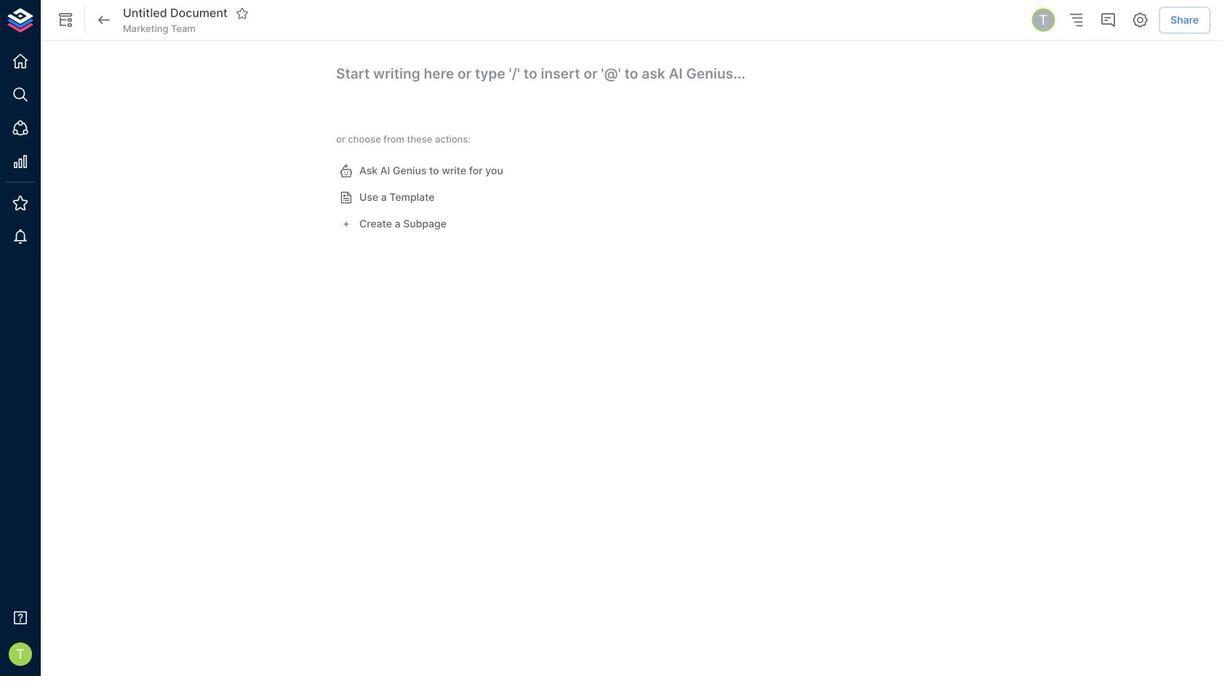 Task type: locate. For each thing, give the bounding box(es) containing it.
table of contents image
[[1068, 11, 1085, 29]]

go back image
[[95, 11, 113, 29]]

settings image
[[1132, 11, 1150, 29]]

show wiki image
[[57, 11, 74, 29]]



Task type: describe. For each thing, give the bounding box(es) containing it.
comments image
[[1100, 11, 1117, 29]]

favorite image
[[236, 7, 249, 20]]



Task type: vqa. For each thing, say whether or not it's contained in the screenshot.
GO BACK icon
yes



